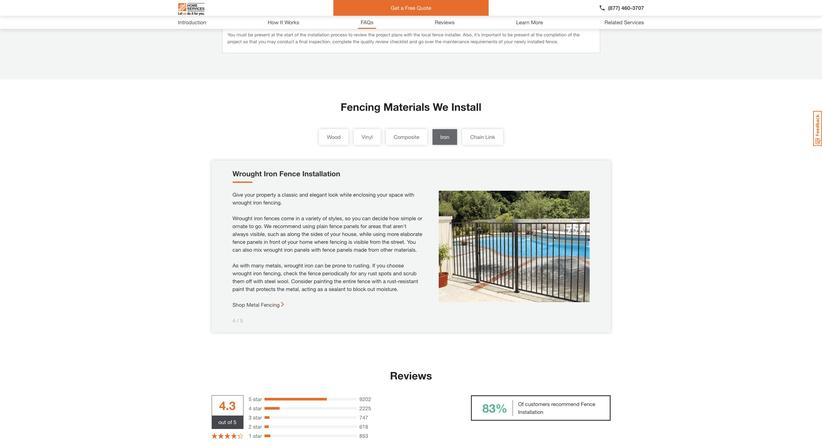 Task type: locate. For each thing, give the bounding box(es) containing it.
out of 5
[[218, 419, 236, 426]]

9202
[[360, 396, 371, 403]]

paint
[[233, 286, 244, 292]]

2 star from the top
[[253, 406, 262, 412]]

it
[[280, 19, 283, 25]]

can up painting
[[315, 263, 323, 269]]

star right 1
[[253, 433, 262, 439]]

0 horizontal spatial you
[[259, 39, 266, 44]]

installation up elegant at left top
[[302, 170, 340, 178]]

1 horizontal spatial out
[[367, 286, 375, 292]]

quote
[[417, 5, 431, 11]]

2 vertical spatial that
[[246, 286, 255, 292]]

2
[[249, 424, 252, 430]]

street.
[[391, 239, 406, 245]]

as inside as with many metals, wrought iron can be prone to rusting. if you choose wrought iron fencing, check the fence periodically for any rust spots and scrub them off with steel wool. consider painting the entire fence with a rust-resistant paint that protects the metal, acting as a sealant to block out moisture.
[[318, 286, 323, 292]]

0 vertical spatial 5
[[240, 318, 243, 324]]

i
[[237, 15, 239, 22]]

wrought inside wrought iron fences come in a variety of styles, so you can decide how simple or ornate to go. we recommend using plain fence panels for areas that aren't always visible, such as along the sides of your house, while using more elaborate fence panels in front of your home where fencing is visible from the street. you can also mix wrought iron panels with fence panels made from other materials.
[[233, 215, 252, 222]]

0 vertical spatial recommend
[[273, 223, 301, 229]]

that left "may"
[[249, 39, 257, 44]]

be up periodically at the bottom left of page
[[325, 263, 331, 269]]

a left variety
[[301, 215, 304, 222]]

the down wool.
[[277, 286, 284, 292]]

fencing up vinyl
[[341, 101, 381, 113]]

4 up 3 on the left of page
[[249, 406, 252, 412]]

while up the visible
[[359, 231, 371, 237]]

0 horizontal spatial for
[[351, 270, 357, 277]]

do
[[228, 15, 236, 22]]

panels
[[344, 223, 359, 229], [247, 239, 262, 245], [294, 247, 310, 253], [337, 247, 352, 253]]

1 vertical spatial while
[[359, 231, 371, 237]]

installed
[[527, 39, 544, 44]]

1 horizontal spatial fencing
[[341, 101, 381, 113]]

1 vertical spatial wrought
[[233, 215, 252, 222]]

1 horizontal spatial present
[[272, 15, 293, 22]]

the up the 'quality'
[[368, 32, 375, 37]]

of customers recommend fence installation
[[518, 401, 595, 416]]

that down off
[[246, 286, 255, 292]]

fence up over
[[432, 32, 444, 37]]

wrought inside wrought iron fences come in a variety of styles, so you can decide how simple or ornate to go. we recommend using plain fence panels for areas that aren't always visible, such as along the sides of your house, while using more elaborate fence panels in front of your home where fencing is visible from the street. you can also mix wrought iron panels with fence panels made from other materials.
[[263, 247, 283, 253]]

0 horizontal spatial installation
[[302, 170, 340, 178]]

star inside 618 1 star
[[253, 433, 262, 439]]

5 up 4 star link
[[249, 396, 252, 403]]

recommend inside the of customers recommend fence installation
[[551, 401, 580, 408]]

star inside 9202 4 star
[[253, 406, 262, 412]]

star
[[253, 396, 262, 403], [253, 406, 262, 412], [253, 415, 262, 421], [253, 424, 262, 430], [253, 433, 262, 439]]

out right block
[[367, 286, 375, 292]]

1 horizontal spatial while
[[359, 231, 371, 237]]

installation
[[308, 32, 330, 37]]

4 ★ from the left
[[231, 433, 237, 440]]

them
[[233, 278, 244, 285]]

project left plans
[[376, 32, 390, 37]]

at up installed
[[531, 32, 535, 37]]

installation down customers
[[518, 409, 544, 416]]

iron left chain
[[440, 134, 449, 140]]

spots
[[379, 270, 392, 277]]

be right the must
[[248, 32, 253, 37]]

0 horizontal spatial as
[[280, 231, 286, 237]]

be
[[264, 15, 271, 22], [248, 32, 253, 37], [508, 32, 513, 37], [325, 263, 331, 269]]

0 horizontal spatial reviews
[[390, 370, 432, 382]]

2 wrought from the top
[[233, 215, 252, 222]]

fence down always
[[233, 239, 245, 245]]

0 horizontal spatial can
[[233, 247, 241, 253]]

many
[[251, 263, 264, 269]]

iron up go.
[[254, 215, 263, 222]]

do it for you logo image
[[178, 0, 204, 18]]

star inside 2225 3 star
[[253, 415, 262, 421]]

0 vertical spatial as
[[280, 231, 286, 237]]

1 vertical spatial from
[[368, 247, 379, 253]]

iron
[[440, 134, 449, 140], [264, 170, 277, 178]]

star right 3 on the left of page
[[253, 415, 262, 421]]

so right styles,
[[345, 215, 351, 222]]

project down the must
[[228, 39, 242, 44]]

you up the house,
[[352, 215, 361, 222]]

1 vertical spatial that
[[383, 223, 392, 229]]

4 star from the top
[[253, 424, 262, 430]]

0 vertical spatial and
[[409, 39, 417, 44]]

recommend right customers
[[551, 401, 580, 408]]

while right look
[[340, 192, 352, 198]]

you must be present at the start of the installation process to review the project plans with the local fence installer. also, it's important to be present at the completion of the project so that you may conduct a final inspection, complete the quality review checklist and go over the maintenance requirements of your newly installed fence.
[[228, 32, 580, 44]]

853
[[360, 433, 368, 439]]

panels up the house,
[[344, 223, 359, 229]]

1 vertical spatial so
[[345, 215, 351, 222]]

you left the must
[[228, 32, 235, 37]]

0 horizontal spatial we
[[264, 223, 272, 229]]

visible
[[354, 239, 368, 245]]

installer.
[[445, 32, 462, 37]]

a inside button
[[401, 5, 404, 11]]

go.
[[255, 223, 263, 229]]

1 horizontal spatial using
[[373, 231, 386, 237]]

and inside as with many metals, wrought iron can be prone to rusting. if you choose wrought iron fencing, check the fence periodically for any rust spots and scrub them off with steel wool. consider painting the entire fence with a rust-resistant paint that protects the metal, acting as a sealant to block out moisture.
[[393, 270, 402, 277]]

2 at from the left
[[531, 32, 535, 37]]

0 horizontal spatial fence
[[279, 170, 300, 178]]

enclosing
[[353, 192, 376, 198]]

5 left 3 on the left of page
[[234, 419, 236, 426]]

4 left /
[[233, 318, 235, 324]]

1 vertical spatial installation
[[518, 409, 544, 416]]

using down areas
[[373, 231, 386, 237]]

as right "such"
[[280, 231, 286, 237]]

2 horizontal spatial can
[[362, 215, 371, 222]]

1 vertical spatial 4
[[249, 406, 252, 412]]

0 horizontal spatial you
[[228, 32, 235, 37]]

0 vertical spatial fence
[[279, 170, 300, 178]]

star down '5 star' link
[[253, 406, 262, 412]]

2225
[[360, 406, 371, 412]]

0 vertical spatial that
[[249, 39, 257, 44]]

star right 2
[[253, 424, 262, 430]]

1 vertical spatial using
[[373, 231, 386, 237]]

fence down styles,
[[329, 223, 342, 229]]

0 vertical spatial out
[[367, 286, 375, 292]]

5 star from the top
[[253, 433, 262, 439]]

1 vertical spatial out
[[218, 419, 226, 426]]

of right the completion
[[568, 32, 572, 37]]

1 vertical spatial project
[[228, 39, 242, 44]]

1 horizontal spatial installation
[[518, 409, 544, 416]]

of
[[518, 401, 524, 408]]

you down "elaborate"
[[407, 239, 416, 245]]

get a free quote
[[391, 5, 431, 11]]

0 vertical spatial review
[[354, 32, 367, 37]]

customers
[[525, 401, 550, 408]]

1 horizontal spatial iron
[[440, 134, 449, 140]]

0 vertical spatial using
[[303, 223, 315, 229]]

wood
[[327, 134, 341, 140]]

that inside you must be present at the start of the installation process to review the project plans with the local fence installer. also, it's important to be present at the completion of the project so that you may conduct a final inspection, complete the quality review checklist and go over the maintenance requirements of your newly installed fence.
[[249, 39, 257, 44]]

consider
[[291, 278, 312, 285]]

0 horizontal spatial at
[[271, 32, 275, 37]]

so down the must
[[243, 39, 248, 44]]

0 horizontal spatial iron
[[264, 170, 277, 178]]

0 horizontal spatial so
[[243, 39, 248, 44]]

fencing down protects
[[261, 302, 280, 308]]

5 ☆ from the left
[[238, 433, 243, 440]]

2 star link
[[249, 423, 262, 431]]

also,
[[463, 32, 473, 37]]

quality
[[361, 39, 374, 44]]

off
[[246, 278, 252, 285]]

your left space on the top
[[377, 192, 387, 198]]

618
[[360, 424, 368, 430]]

0 horizontal spatial while
[[340, 192, 352, 198]]

over
[[425, 39, 434, 44]]

important
[[481, 32, 501, 37]]

from left other
[[368, 247, 379, 253]]

you
[[228, 32, 235, 37], [407, 239, 416, 245]]

and right classic
[[299, 192, 308, 198]]

with right space on the top
[[405, 192, 414, 198]]

0 vertical spatial wrought
[[233, 170, 262, 178]]

completion
[[544, 32, 567, 37]]

can up areas
[[362, 215, 371, 222]]

the up final
[[300, 32, 306, 37]]

1 horizontal spatial in
[[296, 215, 300, 222]]

you inside you must be present at the start of the installation process to review the project plans with the local fence installer. also, it's important to be present at the completion of the project so that you may conduct a final inspection, complete the quality review checklist and go over the maintenance requirements of your newly installed fence.
[[228, 32, 235, 37]]

recommend down come
[[273, 223, 301, 229]]

as down painting
[[318, 286, 323, 292]]

★
[[212, 433, 217, 440], [218, 433, 224, 440], [225, 433, 230, 440], [231, 433, 237, 440], [238, 433, 243, 440]]

that inside wrought iron fences come in a variety of styles, so you can decide how simple or ornate to go. we recommend using plain fence panels for areas that aren't always visible, such as along the sides of your house, while using more elaborate fence panels in front of your home where fencing is visible from the street. you can also mix wrought iron panels with fence panels made from other materials.
[[383, 223, 392, 229]]

with down rust
[[372, 278, 382, 285]]

elegant
[[310, 192, 327, 198]]

0 horizontal spatial recommend
[[273, 223, 301, 229]]

0 vertical spatial 4
[[233, 318, 235, 324]]

with inside give your property a classic and elegant look while enclosing your space with wrought iron fencing.
[[405, 192, 414, 198]]

from up other
[[370, 239, 381, 245]]

to
[[256, 15, 262, 22], [348, 32, 353, 37], [502, 32, 506, 37], [249, 223, 254, 229], [347, 263, 352, 269], [347, 286, 352, 292]]

1 vertical spatial iron
[[264, 170, 277, 178]]

iron down property
[[253, 200, 262, 206]]

choose
[[387, 263, 404, 269]]

0 vertical spatial you
[[259, 39, 266, 44]]

fencing
[[341, 101, 381, 113], [261, 302, 280, 308]]

you
[[259, 39, 266, 44], [352, 215, 361, 222], [377, 263, 385, 269]]

with inside wrought iron fences come in a variety of styles, so you can decide how simple or ornate to go. we recommend using plain fence panels for areas that aren't always visible, such as along the sides of your house, while using more elaborate fence panels in front of your home where fencing is visible from the street. you can also mix wrought iron panels with fence panels made from other materials.
[[311, 247, 321, 253]]

1 horizontal spatial you
[[352, 215, 361, 222]]

0 vertical spatial so
[[243, 39, 248, 44]]

your inside you must be present at the start of the installation process to review the project plans with the local fence installer. also, it's important to be present at the completion of the project so that you may conduct a final inspection, complete the quality review checklist and go over the maintenance requirements of your newly installed fence.
[[504, 39, 513, 44]]

3 ☆ from the left
[[225, 433, 230, 440]]

0 vertical spatial installation
[[302, 170, 340, 178]]

1
[[249, 433, 252, 439]]

review up the 'quality'
[[354, 32, 367, 37]]

iron up property
[[264, 170, 277, 178]]

5 right /
[[240, 318, 243, 324]]

2 vertical spatial 5
[[234, 419, 236, 426]]

3 star from the top
[[253, 415, 262, 421]]

with right "as"
[[240, 263, 250, 269]]

for left any
[[351, 270, 357, 277]]

1 horizontal spatial can
[[315, 263, 323, 269]]

0 vertical spatial reviews
[[435, 19, 455, 25]]

sealant
[[329, 286, 346, 292]]

recommend inside wrought iron fences come in a variety of styles, so you can decide how simple or ornate to go. we recommend using plain fence panels for areas that aren't always visible, such as along the sides of your house, while using more elaborate fence panels in front of your home where fencing is visible from the street. you can also mix wrought iron panels with fence panels made from other materials.
[[273, 223, 301, 229]]

0 horizontal spatial fencing
[[261, 302, 280, 308]]

0 vertical spatial we
[[433, 101, 448, 113]]

as
[[280, 231, 286, 237], [318, 286, 323, 292]]

2 vertical spatial you
[[377, 263, 385, 269]]

out
[[367, 286, 375, 292], [218, 419, 226, 426]]

a up the "fencing."
[[278, 192, 280, 198]]

2 vertical spatial can
[[315, 263, 323, 269]]

while
[[340, 192, 352, 198], [359, 231, 371, 237]]

for left areas
[[361, 223, 367, 229]]

in
[[296, 215, 300, 222], [264, 239, 268, 245]]

iron button
[[433, 129, 457, 145]]

link
[[485, 134, 495, 140]]

1 horizontal spatial you
[[407, 239, 416, 245]]

1 vertical spatial 5
[[249, 396, 252, 403]]

1 horizontal spatial as
[[318, 286, 323, 292]]

1 horizontal spatial recommend
[[551, 401, 580, 408]]

check
[[284, 270, 298, 277]]

present
[[272, 15, 293, 22], [255, 32, 270, 37], [514, 32, 530, 37]]

can inside as with many metals, wrought iron can be prone to rusting. if you choose wrought iron fencing, check the fence periodically for any rust spots and scrub them off with steel wool. consider painting the entire fence with a rust-resistant paint that protects the metal, acting as a sealant to block out moisture.
[[315, 263, 323, 269]]

2 vertical spatial and
[[393, 270, 402, 277]]

1 vertical spatial as
[[318, 286, 323, 292]]

0 vertical spatial while
[[340, 192, 352, 198]]

1 vertical spatial review
[[376, 39, 389, 44]]

the up sealant
[[334, 278, 341, 285]]

chain link button
[[463, 129, 503, 145]]

and down choose
[[393, 270, 402, 277]]

and
[[409, 39, 417, 44], [299, 192, 308, 198], [393, 270, 402, 277]]

1 horizontal spatial so
[[345, 215, 351, 222]]

in left "front"
[[264, 239, 268, 245]]

to right the need
[[256, 15, 262, 22]]

1 horizontal spatial and
[[393, 270, 402, 277]]

0 vertical spatial from
[[370, 239, 381, 245]]

iron down many
[[253, 270, 262, 277]]

1 horizontal spatial we
[[433, 101, 448, 113]]

mix
[[254, 247, 262, 253]]

2 horizontal spatial 5
[[249, 396, 252, 403]]

rust-
[[387, 278, 398, 285]]

of
[[295, 32, 299, 37], [568, 32, 572, 37], [499, 39, 503, 44], [323, 215, 327, 222], [324, 231, 329, 237], [282, 239, 286, 245], [228, 419, 232, 426]]

at up "may"
[[271, 32, 275, 37]]

to left go.
[[249, 223, 254, 229]]

fence down any
[[357, 278, 370, 285]]

so
[[243, 39, 248, 44], [345, 215, 351, 222]]

wrought iron fence installation
[[233, 170, 340, 178]]

the right the completion
[[573, 32, 580, 37]]

1 vertical spatial you
[[407, 239, 416, 245]]

0 horizontal spatial and
[[299, 192, 308, 198]]

the left start
[[276, 32, 283, 37]]

a down painting
[[324, 286, 327, 292]]

1 horizontal spatial 4
[[249, 406, 252, 412]]

be inside as with many metals, wrought iron can be prone to rusting. if you choose wrought iron fencing, check the fence periodically for any rust spots and scrub them off with steel wool. consider painting the entire fence with a rust-resistant paint that protects the metal, acting as a sealant to block out moisture.
[[325, 263, 331, 269]]

reviews
[[435, 19, 455, 25], [390, 370, 432, 382]]

star inside the 747 2 star
[[253, 424, 262, 430]]

star up 4 star link
[[253, 396, 262, 403]]

of right start
[[295, 32, 299, 37]]

panels down home
[[294, 247, 310, 253]]

the up installed
[[536, 32, 543, 37]]

2 horizontal spatial and
[[409, 39, 417, 44]]

so inside wrought iron fences come in a variety of styles, so you can decide how simple or ornate to go. we recommend using plain fence panels for areas that aren't always visible, such as along the sides of your house, while using more elaborate fence panels in front of your home where fencing is visible from the street. you can also mix wrought iron panels with fence panels made from other materials.
[[345, 215, 351, 222]]

and inside you must be present at the start of the installation process to review the project plans with the local fence installer. also, it's important to be present at the completion of the project so that you may conduct a final inspection, complete the quality review checklist and go over the maintenance requirements of your newly installed fence.
[[409, 39, 417, 44]]

0 vertical spatial fencing
[[341, 101, 381, 113]]

☆ ☆ ☆ ☆ ☆
[[212, 433, 243, 440]]

1 wrought from the top
[[233, 170, 262, 178]]

we down fences
[[264, 223, 272, 229]]

2 horizontal spatial you
[[377, 263, 385, 269]]

1 vertical spatial can
[[233, 247, 241, 253]]

0 horizontal spatial in
[[264, 239, 268, 245]]

using down variety
[[303, 223, 315, 229]]

☆
[[212, 433, 217, 440], [218, 433, 224, 440], [225, 433, 230, 440], [231, 433, 237, 440], [238, 433, 243, 440]]

installation?
[[325, 15, 360, 22]]

wrought up give
[[233, 170, 262, 178]]

we left install
[[433, 101, 448, 113]]

1 vertical spatial and
[[299, 192, 308, 198]]

you inside wrought iron fences come in a variety of styles, so you can decide how simple or ornate to go. we recommend using plain fence panels for areas that aren't always visible, such as along the sides of your house, while using more elaborate fence panels in front of your home where fencing is visible from the street. you can also mix wrought iron panels with fence panels made from other materials.
[[352, 215, 361, 222]]

out up ☆ ☆ ☆ ☆ ☆
[[218, 419, 226, 426]]

as
[[233, 263, 239, 269]]

aren't
[[393, 223, 406, 229]]

1 vertical spatial fence
[[581, 401, 595, 408]]

at
[[271, 32, 275, 37], [531, 32, 535, 37]]

0 vertical spatial you
[[228, 32, 235, 37]]

1 star from the top
[[253, 396, 262, 403]]

using
[[303, 223, 315, 229], [373, 231, 386, 237]]

a right get
[[401, 5, 404, 11]]

3707
[[632, 5, 644, 11]]

1 horizontal spatial at
[[531, 32, 535, 37]]

is
[[348, 239, 352, 245]]

introduction
[[178, 19, 206, 25]]

1 horizontal spatial for
[[361, 223, 367, 229]]

recommend
[[273, 223, 301, 229], [551, 401, 580, 408]]

1 vertical spatial fencing
[[261, 302, 280, 308]]

1 vertical spatial for
[[351, 270, 357, 277]]

you inside you must be present at the start of the installation process to review the project plans with the local fence installer. also, it's important to be present at the completion of the project so that you may conduct a final inspection, complete the quality review checklist and go over the maintenance requirements of your newly installed fence.
[[259, 39, 266, 44]]

of up plain
[[323, 215, 327, 222]]

1 horizontal spatial 5
[[240, 318, 243, 324]]

your left newly
[[504, 39, 513, 44]]

0 vertical spatial iron
[[440, 134, 449, 140]]

vinyl
[[362, 134, 373, 140]]

1 vertical spatial we
[[264, 223, 272, 229]]

decide
[[372, 215, 388, 222]]

0 vertical spatial project
[[376, 32, 390, 37]]

related
[[605, 19, 623, 25]]

in right come
[[296, 215, 300, 222]]

0 horizontal spatial review
[[354, 32, 367, 37]]

1 vertical spatial you
[[352, 215, 361, 222]]



Task type: describe. For each thing, give the bounding box(es) containing it.
1 horizontal spatial review
[[376, 39, 389, 44]]

we inside wrought iron fences come in a variety of styles, so you can decide how simple or ornate to go. we recommend using plain fence panels for areas that aren't always visible, such as along the sides of your house, while using more elaborate fence panels in front of your home where fencing is visible from the street. you can also mix wrought iron panels with fence panels made from other materials.
[[264, 223, 272, 229]]

while inside give your property a classic and elegant look while enclosing your space with wrought iron fencing.
[[340, 192, 352, 198]]

star for 4
[[253, 406, 262, 412]]

how it works
[[268, 19, 299, 25]]

periodically
[[322, 270, 349, 277]]

resistant
[[398, 278, 418, 285]]

fencing
[[330, 239, 347, 245]]

so inside you must be present at the start of the installation process to review the project plans with the local fence installer. also, it's important to be present at the completion of the project so that you may conduct a final inspection, complete the quality review checklist and go over the maintenance requirements of your newly installed fence.
[[243, 39, 248, 44]]

to down entire
[[347, 286, 352, 292]]

wrought for wrought iron fences come in a variety of styles, so you can decide how simple or ornate to go. we recommend using plain fence panels for areas that aren't always visible, such as along the sides of your house, while using more elaborate fence panels in front of your home where fencing is visible from the street. you can also mix wrought iron panels with fence panels made from other materials.
[[233, 215, 252, 222]]

wrought for wrought iron fence installation
[[233, 170, 262, 178]]

with inside you must be present at the start of the installation process to review the project plans with the local fence installer. also, it's important to be present at the completion of the project so that you may conduct a final inspection, complete the quality review checklist and go over the maintenance requirements of your newly installed fence.
[[404, 32, 412, 37]]

or
[[418, 215, 422, 222]]

learn more
[[516, 19, 543, 25]]

learn
[[516, 19, 530, 25]]

1 ☆ from the left
[[212, 433, 217, 440]]

must
[[237, 32, 247, 37]]

to right "prone"
[[347, 263, 352, 269]]

fences
[[264, 215, 280, 222]]

works
[[285, 19, 299, 25]]

star for 3
[[253, 415, 262, 421]]

moisture.
[[377, 286, 398, 292]]

3 ★ from the left
[[225, 433, 230, 440]]

any
[[358, 270, 367, 277]]

0 vertical spatial can
[[362, 215, 371, 222]]

4 inside 9202 4 star
[[249, 406, 252, 412]]

a down spots
[[383, 278, 386, 285]]

to up complete
[[348, 32, 353, 37]]

5 ★ from the left
[[238, 433, 243, 440]]

1 ★ from the left
[[212, 433, 217, 440]]

start
[[284, 32, 293, 37]]

sides
[[311, 231, 323, 237]]

your down "along"
[[288, 239, 298, 245]]

4.3
[[219, 399, 236, 413]]

fence up painting
[[308, 270, 321, 277]]

and inside give your property a classic and elegant look while enclosing your space with wrought iron fencing.
[[299, 192, 308, 198]]

ornate
[[233, 223, 248, 229]]

be left it
[[264, 15, 271, 22]]

scrub
[[403, 270, 417, 277]]

other
[[381, 247, 393, 253]]

5 for 4 / 5
[[240, 318, 243, 324]]

fencing.
[[263, 200, 282, 206]]

your up the "fencing"
[[330, 231, 341, 237]]

iron inside give your property a classic and elegant look while enclosing your space with wrought iron fencing.
[[253, 200, 262, 206]]

5 for out of 5
[[234, 419, 236, 426]]

you inside wrought iron fences come in a variety of styles, so you can decide how simple or ornate to go. we recommend using plain fence panels for areas that aren't always visible, such as along the sides of your house, while using more elaborate fence panels in front of your home where fencing is visible from the street. you can also mix wrought iron panels with fence panels made from other materials.
[[407, 239, 416, 245]]

2225 3 star
[[249, 406, 371, 421]]

materials.
[[394, 247, 417, 253]]

shop metal fencing
[[233, 302, 280, 308]]

checklist
[[390, 39, 408, 44]]

how
[[389, 215, 399, 222]]

house,
[[342, 231, 358, 237]]

of down plain
[[324, 231, 329, 237]]

requirements
[[471, 39, 497, 44]]

fencing materials we install
[[341, 101, 481, 113]]

fence down where
[[322, 247, 335, 253]]

complete
[[333, 39, 352, 44]]

fencing,
[[263, 270, 282, 277]]

a inside you must be present at the start of the installation process to review the project plans with the local fence installer. also, it's important to be present at the completion of the project so that you may conduct a final inspection, complete the quality review checklist and go over the maintenance requirements of your newly installed fence.
[[295, 39, 298, 44]]

the up home
[[302, 231, 309, 237]]

the up consider
[[299, 270, 306, 277]]

made
[[354, 247, 367, 253]]

local
[[421, 32, 431, 37]]

give
[[233, 192, 243, 198]]

of right "front"
[[282, 239, 286, 245]]

acting
[[302, 286, 316, 292]]

you inside as with many metals, wrought iron can be prone to rusting. if you choose wrought iron fencing, check the fence periodically for any rust spots and scrub them off with steel wool. consider painting the entire fence with a rust-resistant paint that protects the metal, acting as a sealant to block out moisture.
[[377, 263, 385, 269]]

(877)
[[608, 5, 620, 11]]

composite button
[[386, 129, 427, 145]]

more
[[531, 19, 543, 25]]

installation inside the of customers recommend fence installation
[[518, 409, 544, 416]]

fence inside you must be present at the start of the installation process to review the project plans with the local fence installer. also, it's important to be present at the completion of the project so that you may conduct a final inspection, complete the quality review checklist and go over the maintenance requirements of your newly installed fence.
[[432, 32, 444, 37]]

elaborate
[[400, 231, 422, 237]]

2 ★ from the left
[[218, 433, 224, 440]]

with right off
[[253, 278, 263, 285]]

wrought up them
[[233, 270, 252, 277]]

areas
[[368, 223, 381, 229]]

2 horizontal spatial present
[[514, 32, 530, 37]]

need
[[241, 15, 255, 22]]

protects
[[256, 286, 276, 292]]

3 star link
[[249, 414, 262, 422]]

for inside wrought iron fences come in a variety of styles, so you can decide how simple or ornate to go. we recommend using plain fence panels for areas that aren't always visible, such as along the sides of your house, while using more elaborate fence panels in front of your home where fencing is visible from the street. you can also mix wrought iron panels with fence panels made from other materials.
[[361, 223, 367, 229]]

block
[[353, 286, 366, 292]]

prone
[[332, 263, 346, 269]]

star for 2
[[253, 424, 262, 430]]

conduct
[[277, 39, 294, 44]]

may
[[267, 39, 276, 44]]

1 vertical spatial reviews
[[390, 370, 432, 382]]

chain link
[[470, 134, 495, 140]]

0 vertical spatial in
[[296, 215, 300, 222]]

of down important
[[499, 39, 503, 44]]

come
[[281, 215, 294, 222]]

as inside wrought iron fences come in a variety of styles, so you can decide how simple or ornate to go. we recommend using plain fence panels for areas that aren't always visible, such as along the sides of your house, while using more elaborate fence panels in front of your home where fencing is visible from the street. you can also mix wrought iron panels with fence panels made from other materials.
[[280, 231, 286, 237]]

plans
[[392, 32, 403, 37]]

the right over
[[435, 39, 442, 44]]

9202 4 star
[[249, 396, 371, 412]]

1 at from the left
[[271, 32, 275, 37]]

the right during on the left of the page
[[315, 15, 324, 22]]

the left the 'quality'
[[353, 39, 359, 44]]

faqs
[[361, 19, 374, 25]]

more
[[387, 231, 399, 237]]

variety
[[306, 215, 321, 222]]

go
[[418, 39, 424, 44]]

2 ☆ from the left
[[218, 433, 224, 440]]

4 star link
[[249, 405, 262, 413]]

wrought inside give your property a classic and elegant look while enclosing your space with wrought iron fencing.
[[233, 200, 252, 206]]

composite
[[394, 134, 419, 140]]

star for 1
[[253, 433, 262, 439]]

a inside give your property a classic and elegant look while enclosing your space with wrought iron fencing.
[[278, 192, 280, 198]]

styles,
[[329, 215, 344, 222]]

0 horizontal spatial out
[[218, 419, 226, 426]]

feedback link image
[[813, 111, 822, 146]]

747
[[360, 415, 368, 421]]

/
[[237, 318, 239, 324]]

wrought iron fences come in a variety of styles, so you can decide how simple or ornate to go. we recommend using plain fence panels for areas that aren't always visible, such as along the sides of your house, while using more elaborate fence panels in front of your home where fencing is visible from the street. you can also mix wrought iron panels with fence panels made from other materials.
[[233, 215, 422, 253]]

that inside as with many metals, wrought iron can be prone to rusting. if you choose wrought iron fencing, check the fence periodically for any rust spots and scrub them off with steel wool. consider painting the entire fence with a rust-resistant paint that protects the metal, acting as a sealant to block out moisture.
[[246, 286, 255, 292]]

wool.
[[277, 278, 290, 285]]

4 / 5
[[233, 318, 243, 324]]

process
[[331, 32, 347, 37]]

be right important
[[508, 32, 513, 37]]

simple
[[401, 215, 416, 222]]

0 horizontal spatial using
[[303, 223, 315, 229]]

0 horizontal spatial project
[[228, 39, 242, 44]]

for inside as with many metals, wrought iron can be prone to rusting. if you choose wrought iron fencing, check the fence periodically for any rust spots and scrub them off with steel wool. consider painting the entire fence with a rust-resistant paint that protects the metal, acting as a sealant to block out moisture.
[[351, 270, 357, 277]]

0 horizontal spatial 4
[[233, 318, 235, 324]]

the up go
[[414, 32, 420, 37]]

to inside wrought iron fences come in a variety of styles, so you can decide how simple or ornate to go. we recommend using plain fence panels for areas that aren't always visible, such as along the sides of your house, while using more elaborate fence panels in front of your home where fencing is visible from the street. you can also mix wrought iron panels with fence panels made from other materials.
[[249, 223, 254, 229]]

1 horizontal spatial project
[[376, 32, 390, 37]]

1 horizontal spatial reviews
[[435, 19, 455, 25]]

the up other
[[382, 239, 389, 245]]

inspection,
[[309, 39, 331, 44]]

panels down is
[[337, 247, 352, 253]]

property
[[256, 192, 276, 198]]

fence inside the of customers recommend fence installation
[[581, 401, 595, 408]]

materials
[[384, 101, 430, 113]]

out inside as with many metals, wrought iron can be prone to rusting. if you choose wrought iron fencing, check the fence periodically for any rust spots and scrub them off with steel wool. consider painting the entire fence with a rust-resistant paint that protects the metal, acting as a sealant to block out moisture.
[[367, 286, 375, 292]]

iron inside button
[[440, 134, 449, 140]]

of up ☆ ☆ ☆ ☆ ☆
[[228, 419, 232, 426]]

a inside wrought iron fences come in a variety of styles, so you can decide how simple or ornate to go. we recommend using plain fence panels for areas that aren't always visible, such as along the sides of your house, while using more elaborate fence panels in front of your home where fencing is visible from the street. you can also mix wrought iron panels with fence panels made from other materials.
[[301, 215, 304, 222]]

give your property a classic and elegant look while enclosing your space with wrought iron fencing.
[[233, 192, 414, 206]]

along
[[287, 231, 300, 237]]

newly
[[514, 39, 526, 44]]

iron up consider
[[305, 263, 313, 269]]

to right important
[[502, 32, 506, 37]]

while inside wrought iron fences come in a variety of styles, so you can decide how simple or ornate to go. we recommend using plain fence panels for areas that aren't always visible, such as along the sides of your house, while using more elaborate fence panels in front of your home where fencing is visible from the street. you can also mix wrought iron panels with fence panels made from other materials.
[[359, 231, 371, 237]]

get a free quote button
[[333, 0, 489, 16]]

shop metal fencing link
[[233, 301, 284, 309]]

also
[[243, 247, 252, 253]]

iron down "along"
[[284, 247, 293, 253]]

1 vertical spatial in
[[264, 239, 268, 245]]

fence.
[[546, 39, 558, 44]]

shop
[[233, 302, 245, 308]]

0 horizontal spatial present
[[255, 32, 270, 37]]

4 ☆ from the left
[[231, 433, 237, 440]]

panels up 'mix' on the left of the page
[[247, 239, 262, 245]]

wrought iron fence around pool image
[[439, 191, 590, 303]]

wrought up check
[[284, 263, 303, 269]]

where
[[314, 239, 328, 245]]

your right give
[[245, 192, 255, 198]]

vinyl button
[[354, 129, 381, 145]]

rusting.
[[353, 263, 371, 269]]



